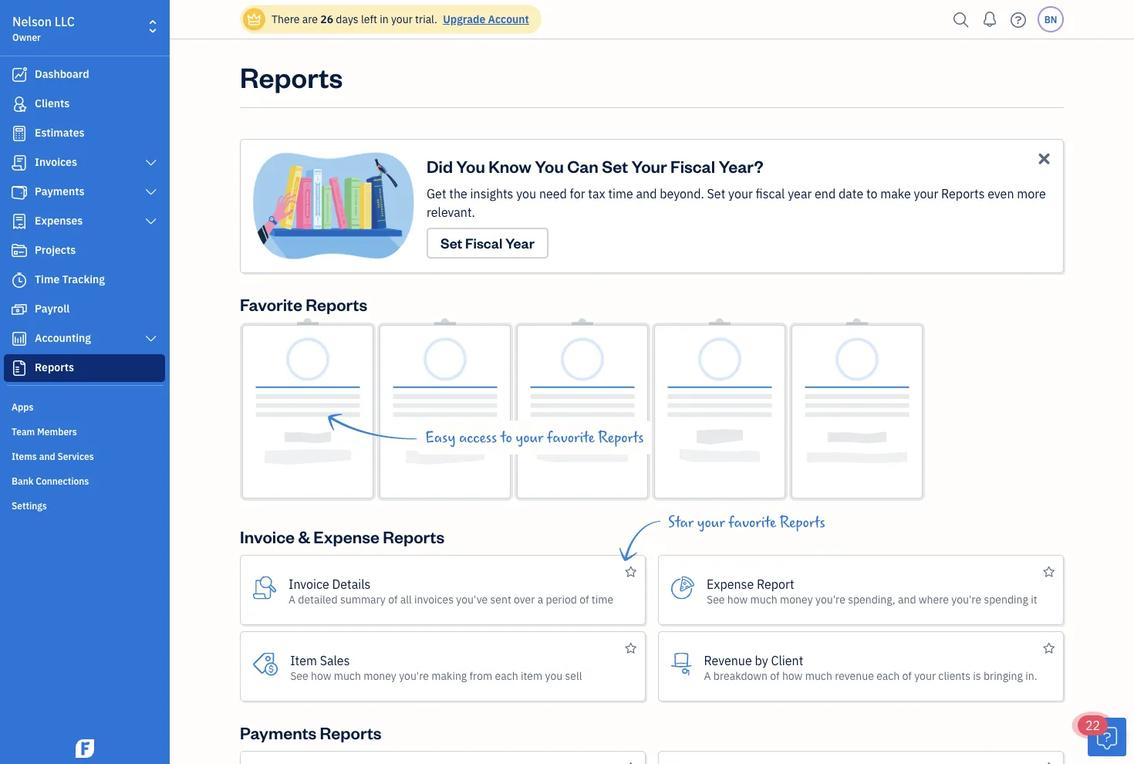 Task type: locate. For each thing, give the bounding box(es) containing it.
time inside invoice details a detailed summary of all invoices you've sent over a period of time
[[592, 592, 614, 606]]

1 vertical spatial invoice
[[289, 576, 329, 592]]

2 horizontal spatial how
[[782, 668, 803, 683]]

there
[[272, 12, 300, 26]]

payments
[[35, 184, 85, 198], [240, 721, 317, 743]]

set right beyond.
[[707, 186, 726, 202]]

1 vertical spatial fiscal
[[465, 234, 503, 252]]

money right sales
[[364, 668, 397, 683]]

money up "client"
[[780, 592, 813, 606]]

1 horizontal spatial and
[[636, 186, 657, 202]]

year?
[[719, 155, 764, 177]]

1 horizontal spatial how
[[728, 592, 748, 606]]

0 vertical spatial money
[[780, 592, 813, 606]]

money inside the item sales see how much money you're making from each item you sell
[[364, 668, 397, 683]]

chevron large down image inside invoices link
[[144, 157, 158, 169]]

expense inside expense report see how much money you're spending, and where you're spending it
[[707, 576, 754, 592]]

22
[[1086, 717, 1101, 734]]

1 vertical spatial and
[[39, 450, 55, 462]]

search image
[[949, 8, 974, 31]]

2 chevron large down image from the top
[[144, 333, 158, 345]]

each inside revenue by client a breakdown of how much revenue each of your clients is bringing in.
[[877, 668, 900, 683]]

0 vertical spatial chevron large down image
[[144, 157, 158, 169]]

much
[[751, 592, 778, 606], [334, 668, 361, 683], [805, 668, 833, 683]]

each left item
[[495, 668, 518, 683]]

chevron large down image down estimates link
[[144, 157, 158, 169]]

0 horizontal spatial to
[[501, 429, 512, 446]]

much inside expense report see how much money you're spending, and where you're spending it
[[751, 592, 778, 606]]

invoice left details
[[289, 576, 329, 592]]

your inside revenue by client a breakdown of how much revenue each of your clients is bringing in.
[[915, 668, 936, 683]]

set fiscal year button
[[427, 228, 549, 259]]

how inside the item sales see how much money you're making from each item you sell
[[311, 668, 331, 683]]

0 horizontal spatial money
[[364, 668, 397, 683]]

you're
[[816, 592, 846, 606], [952, 592, 982, 606], [399, 668, 429, 683]]

payroll
[[35, 301, 70, 316]]

you left need
[[516, 186, 536, 202]]

1 vertical spatial set
[[707, 186, 726, 202]]

your
[[391, 12, 413, 26], [729, 186, 753, 202], [914, 186, 939, 202], [516, 429, 544, 446], [698, 514, 725, 531], [915, 668, 936, 683]]

how right by
[[782, 668, 803, 683]]

time tracking link
[[4, 266, 165, 294]]

1 chevron large down image from the top
[[144, 157, 158, 169]]

each
[[495, 668, 518, 683], [877, 668, 900, 683]]

can
[[567, 155, 599, 177]]

accounting link
[[4, 325, 165, 353]]

1 vertical spatial payments
[[240, 721, 317, 743]]

you
[[516, 186, 536, 202], [545, 668, 563, 683]]

expense left the "report"
[[707, 576, 754, 592]]

1 vertical spatial time
[[592, 592, 614, 606]]

much inside the item sales see how much money you're making from each item you sell
[[334, 668, 361, 683]]

how left the "report"
[[728, 592, 748, 606]]

go to help image
[[1006, 8, 1031, 31]]

2 chevron large down image from the top
[[144, 215, 158, 228]]

bank
[[12, 475, 34, 487]]

of left clients at right bottom
[[903, 668, 912, 683]]

expense right &
[[314, 525, 380, 547]]

of
[[388, 592, 398, 606], [580, 592, 589, 606], [770, 668, 780, 683], [903, 668, 912, 683]]

time
[[608, 186, 633, 202], [592, 592, 614, 606]]

you left the sell
[[545, 668, 563, 683]]

update favorite status for invoice details image
[[625, 563, 637, 582]]

1 vertical spatial a
[[704, 668, 711, 683]]

update favorite status for revenue by client image
[[1044, 639, 1055, 658]]

1 horizontal spatial expense
[[707, 576, 754, 592]]

1 horizontal spatial you're
[[816, 592, 846, 606]]

favorite
[[547, 429, 595, 446], [729, 514, 776, 531]]

of left all on the bottom left of the page
[[388, 592, 398, 606]]

you're left making
[[399, 668, 429, 683]]

you
[[456, 155, 485, 177], [535, 155, 564, 177]]

sell
[[565, 668, 582, 683]]

clients link
[[4, 90, 165, 118]]

invoice details a detailed summary of all invoices you've sent over a period of time
[[289, 576, 614, 606]]

a left detailed
[[289, 592, 296, 606]]

of right by
[[770, 668, 780, 683]]

report image
[[10, 360, 29, 376]]

each for item sales
[[495, 668, 518, 683]]

1 horizontal spatial each
[[877, 668, 900, 683]]

all
[[400, 592, 412, 606]]

see left the "report"
[[707, 592, 725, 606]]

0 horizontal spatial payments
[[35, 184, 85, 198]]

time inside the get the insights you need for tax time and beyond. set your fiscal year end date to make your reports even more relevant.
[[608, 186, 633, 202]]

year
[[505, 234, 535, 252]]

0 horizontal spatial you
[[516, 186, 536, 202]]

2 you from the left
[[535, 155, 564, 177]]

1 vertical spatial expense
[[707, 576, 754, 592]]

0 horizontal spatial you're
[[399, 668, 429, 683]]

period
[[546, 592, 577, 606]]

1 horizontal spatial set
[[602, 155, 628, 177]]

0 vertical spatial expense
[[314, 525, 380, 547]]

payments for payments reports
[[240, 721, 317, 743]]

details
[[332, 576, 371, 592]]

much right "client"
[[805, 668, 833, 683]]

1 vertical spatial favorite
[[729, 514, 776, 531]]

payment image
[[10, 184, 29, 200]]

chevron large down image
[[144, 157, 158, 169], [144, 333, 158, 345]]

0 horizontal spatial expense
[[314, 525, 380, 547]]

you're left spending,
[[816, 592, 846, 606]]

time tracking
[[35, 272, 105, 286]]

did you know you can set your fiscal year?
[[427, 155, 764, 177]]

2 horizontal spatial and
[[898, 592, 917, 606]]

0 vertical spatial chevron large down image
[[144, 186, 158, 198]]

make
[[881, 186, 911, 202]]

report
[[757, 576, 795, 592]]

in.
[[1026, 668, 1038, 683]]

chevron large down image for invoices
[[144, 157, 158, 169]]

your right star
[[698, 514, 725, 531]]

each right revenue at right bottom
[[877, 668, 900, 683]]

0 horizontal spatial and
[[39, 450, 55, 462]]

1 each from the left
[[495, 668, 518, 683]]

close image
[[1036, 150, 1053, 167]]

payments inside main element
[[35, 184, 85, 198]]

a left breakdown
[[704, 668, 711, 683]]

get the insights you need for tax time and beyond. set your fiscal year end date to make your reports even more relevant.
[[427, 186, 1046, 220]]

tracking
[[62, 272, 105, 286]]

team members
[[12, 425, 77, 438]]

chevron large down image for accounting
[[144, 333, 158, 345]]

team members link
[[4, 419, 165, 442]]

see inside the item sales see how much money you're making from each item you sell
[[290, 668, 308, 683]]

money inside expense report see how much money you're spending, and where you're spending it
[[780, 592, 813, 606]]

resource center badge image
[[1088, 718, 1127, 756]]

2 horizontal spatial set
[[707, 186, 726, 202]]

1 horizontal spatial a
[[704, 668, 711, 683]]

see left sales
[[290, 668, 308, 683]]

set right 'can'
[[602, 155, 628, 177]]

0 horizontal spatial favorite
[[547, 429, 595, 446]]

1 horizontal spatial you
[[535, 155, 564, 177]]

0 vertical spatial set
[[602, 155, 628, 177]]

1 horizontal spatial much
[[751, 592, 778, 606]]

chevron large down image inside expenses link
[[144, 215, 158, 228]]

much up by
[[751, 592, 778, 606]]

0 horizontal spatial how
[[311, 668, 331, 683]]

and inside expense report see how much money you're spending, and where you're spending it
[[898, 592, 917, 606]]

and down your
[[636, 186, 657, 202]]

1 vertical spatial money
[[364, 668, 397, 683]]

services
[[57, 450, 94, 462]]

chevron large down image down payroll link
[[144, 333, 158, 345]]

time right tax
[[608, 186, 633, 202]]

0 horizontal spatial fiscal
[[465, 234, 503, 252]]

0 horizontal spatial set
[[441, 234, 463, 252]]

to right date
[[867, 186, 878, 202]]

how up payments reports
[[311, 668, 331, 683]]

1 vertical spatial you
[[545, 668, 563, 683]]

and
[[636, 186, 657, 202], [39, 450, 55, 462], [898, 592, 917, 606]]

even
[[988, 186, 1014, 202]]

1 horizontal spatial favorite
[[729, 514, 776, 531]]

dashboard
[[35, 67, 89, 81]]

payments reports
[[240, 721, 382, 743]]

and for insights
[[636, 186, 657, 202]]

1 horizontal spatial see
[[707, 592, 725, 606]]

set down relevant.
[[441, 234, 463, 252]]

how for item
[[311, 668, 331, 683]]

making
[[432, 668, 467, 683]]

money image
[[10, 302, 29, 317]]

where
[[919, 592, 949, 606]]

payments down "item"
[[240, 721, 317, 743]]

set fiscal year
[[441, 234, 535, 252]]

0 vertical spatial and
[[636, 186, 657, 202]]

1 horizontal spatial you
[[545, 668, 563, 683]]

is
[[973, 668, 981, 683]]

set inside button
[[441, 234, 463, 252]]

0 vertical spatial a
[[289, 592, 296, 606]]

fiscal left year
[[465, 234, 503, 252]]

main element
[[0, 0, 208, 764]]

set
[[602, 155, 628, 177], [707, 186, 726, 202], [441, 234, 463, 252]]

you're right where
[[952, 592, 982, 606]]

sales
[[320, 652, 350, 668]]

how inside expense report see how much money you're spending, and where you're spending it
[[728, 592, 748, 606]]

trial.
[[415, 12, 437, 26]]

favorite reports
[[240, 293, 367, 315]]

1 chevron large down image from the top
[[144, 186, 158, 198]]

2 horizontal spatial much
[[805, 668, 833, 683]]

dashboard link
[[4, 61, 165, 89]]

date
[[839, 186, 864, 202]]

0 vertical spatial to
[[867, 186, 878, 202]]

you inside the get the insights you need for tax time and beyond. set your fiscal year end date to make your reports even more relevant.
[[516, 186, 536, 202]]

2 horizontal spatial you're
[[952, 592, 982, 606]]

dashboard image
[[10, 67, 29, 83]]

payments up expenses
[[35, 184, 85, 198]]

and inside the get the insights you need for tax time and beyond. set your fiscal year end date to make your reports even more relevant.
[[636, 186, 657, 202]]

upgrade account link
[[440, 12, 529, 26]]

and left where
[[898, 592, 917, 606]]

1 horizontal spatial payments
[[240, 721, 317, 743]]

0 vertical spatial time
[[608, 186, 633, 202]]

0 horizontal spatial each
[[495, 668, 518, 683]]

0 horizontal spatial see
[[290, 668, 308, 683]]

much right "item"
[[334, 668, 361, 683]]

accounting
[[35, 331, 91, 345]]

1 horizontal spatial to
[[867, 186, 878, 202]]

tax
[[588, 186, 606, 202]]

1 vertical spatial chevron large down image
[[144, 215, 158, 228]]

revenue
[[704, 652, 752, 668]]

0 vertical spatial see
[[707, 592, 725, 606]]

items
[[12, 450, 37, 462]]

1 vertical spatial to
[[501, 429, 512, 446]]

invoice left &
[[240, 525, 295, 547]]

to right access in the bottom left of the page
[[501, 429, 512, 446]]

0 vertical spatial you
[[516, 186, 536, 202]]

each inside the item sales see how much money you're making from each item you sell
[[495, 668, 518, 683]]

0 vertical spatial fiscal
[[671, 155, 715, 177]]

it
[[1031, 592, 1038, 606]]

from
[[470, 668, 493, 683]]

reports
[[240, 58, 343, 95], [942, 186, 985, 202], [306, 293, 367, 315], [35, 360, 74, 374], [599, 429, 644, 446], [780, 514, 826, 531], [383, 525, 445, 547], [320, 721, 382, 743]]

0 vertical spatial favorite
[[547, 429, 595, 446]]

you up need
[[535, 155, 564, 177]]

2 vertical spatial and
[[898, 592, 917, 606]]

0 horizontal spatial much
[[334, 668, 361, 683]]

1 vertical spatial chevron large down image
[[144, 333, 158, 345]]

chevron large down image down 'payments' link
[[144, 215, 158, 228]]

you're inside the item sales see how much money you're making from each item you sell
[[399, 668, 429, 683]]

did
[[427, 155, 453, 177]]

by
[[755, 652, 768, 668]]

clients
[[35, 96, 70, 110]]

chevron large down image up expenses link
[[144, 186, 158, 198]]

see inside expense report see how much money you're spending, and where you're spending it
[[707, 592, 725, 606]]

1 vertical spatial see
[[290, 668, 308, 683]]

timer image
[[10, 272, 29, 288]]

time right period
[[592, 592, 614, 606]]

to inside the get the insights you need for tax time and beyond. set your fiscal year end date to make your reports even more relevant.
[[867, 186, 878, 202]]

fiscal up beyond.
[[671, 155, 715, 177]]

0 vertical spatial payments
[[35, 184, 85, 198]]

crown image
[[246, 11, 262, 27]]

money
[[780, 592, 813, 606], [364, 668, 397, 683]]

get
[[427, 186, 446, 202]]

you up the
[[456, 155, 485, 177]]

sent
[[490, 592, 512, 606]]

chevron large down image inside accounting link
[[144, 333, 158, 345]]

expense image
[[10, 214, 29, 229]]

fiscal
[[671, 155, 715, 177], [465, 234, 503, 252]]

0 horizontal spatial you
[[456, 155, 485, 177]]

0 vertical spatial invoice
[[240, 525, 295, 547]]

2 each from the left
[[877, 668, 900, 683]]

members
[[37, 425, 77, 438]]

2 vertical spatial set
[[441, 234, 463, 252]]

fiscal
[[756, 186, 785, 202]]

projects
[[35, 243, 76, 257]]

0 horizontal spatial a
[[289, 592, 296, 606]]

chevron large down image
[[144, 186, 158, 198], [144, 215, 158, 228]]

left
[[361, 12, 377, 26]]

1 horizontal spatial money
[[780, 592, 813, 606]]

and right items
[[39, 450, 55, 462]]

time
[[35, 272, 60, 286]]

your left clients at right bottom
[[915, 668, 936, 683]]



Task type: describe. For each thing, give the bounding box(es) containing it.
access
[[459, 429, 497, 446]]

reports link
[[4, 354, 165, 382]]

items and services
[[12, 450, 94, 462]]

bank connections link
[[4, 468, 165, 492]]

chevron large down image for payments
[[144, 186, 158, 198]]

invoices
[[414, 592, 454, 606]]

upgrade
[[443, 12, 486, 26]]

llc
[[55, 14, 75, 30]]

how inside revenue by client a breakdown of how much revenue each of your clients is bringing in.
[[782, 668, 803, 683]]

item sales see how much money you're making from each item you sell
[[290, 652, 582, 683]]

much inside revenue by client a breakdown of how much revenue each of your clients is bringing in.
[[805, 668, 833, 683]]

your inside star your favorite reports invoice & expense reports
[[698, 514, 725, 531]]

easy
[[425, 429, 456, 446]]

see for expense report
[[707, 592, 725, 606]]

star your favorite reports invoice & expense reports
[[240, 514, 826, 547]]

a inside invoice details a detailed summary of all invoices you've sent over a period of time
[[289, 592, 296, 606]]

revenue by client a breakdown of how much revenue each of your clients is bringing in.
[[704, 652, 1038, 683]]

client
[[771, 652, 804, 668]]

payments for payments
[[35, 184, 85, 198]]

update favorite status for accounts aging image
[[625, 759, 637, 764]]

set inside the get the insights you need for tax time and beyond. set your fiscal year end date to make your reports even more relevant.
[[707, 186, 726, 202]]

there are 26 days left in your trial. upgrade account
[[272, 12, 529, 26]]

more
[[1017, 186, 1046, 202]]

apps
[[12, 401, 34, 413]]

expense report see how much money you're spending, and where you're spending it
[[707, 576, 1038, 606]]

days
[[336, 12, 359, 26]]

expense inside star your favorite reports invoice & expense reports
[[314, 525, 380, 547]]

favorite
[[240, 293, 302, 315]]

are
[[302, 12, 318, 26]]

how for expense
[[728, 592, 748, 606]]

estimate image
[[10, 126, 29, 141]]

notifications image
[[978, 4, 1003, 35]]

project image
[[10, 243, 29, 259]]

payments link
[[4, 178, 165, 206]]

invoice image
[[10, 155, 29, 171]]

apps link
[[4, 394, 165, 418]]

freshbooks image
[[73, 739, 97, 758]]

money for report
[[780, 592, 813, 606]]

&
[[298, 525, 310, 547]]

and for see
[[898, 592, 917, 606]]

summary
[[340, 592, 386, 606]]

invoices
[[35, 155, 77, 169]]

beyond.
[[660, 186, 704, 202]]

your right make
[[914, 186, 939, 202]]

chart image
[[10, 331, 29, 347]]

update favorite status for item sales image
[[625, 639, 637, 658]]

estimates link
[[4, 120, 165, 147]]

client image
[[10, 96, 29, 112]]

bank connections
[[12, 475, 89, 487]]

settings
[[12, 499, 47, 512]]

reports inside reports link
[[35, 360, 74, 374]]

did you know you can set your fiscal year? image
[[253, 152, 427, 260]]

items and services link
[[4, 444, 165, 467]]

a
[[538, 592, 543, 606]]

over
[[514, 592, 535, 606]]

expenses link
[[4, 208, 165, 235]]

invoice inside star your favorite reports invoice & expense reports
[[240, 525, 295, 547]]

update favorite status for payments collected image
[[1044, 759, 1055, 764]]

relevant.
[[427, 204, 475, 220]]

fiscal inside button
[[465, 234, 503, 252]]

for
[[570, 186, 585, 202]]

much for sales
[[334, 668, 361, 683]]

the
[[449, 186, 468, 202]]

your
[[632, 155, 667, 177]]

owner
[[12, 31, 41, 43]]

projects link
[[4, 237, 165, 265]]

favorite inside star your favorite reports invoice & expense reports
[[729, 514, 776, 531]]

need
[[539, 186, 567, 202]]

see for item sales
[[290, 668, 308, 683]]

settings link
[[4, 493, 165, 516]]

you're for sales
[[399, 668, 429, 683]]

you inside the item sales see how much money you're making from each item you sell
[[545, 668, 563, 683]]

revenue
[[835, 668, 874, 683]]

your down the year?
[[729, 186, 753, 202]]

much for report
[[751, 592, 778, 606]]

know
[[489, 155, 532, 177]]

bn button
[[1038, 6, 1064, 32]]

connections
[[36, 475, 89, 487]]

1 horizontal spatial fiscal
[[671, 155, 715, 177]]

chevron large down image for expenses
[[144, 215, 158, 228]]

team
[[12, 425, 35, 438]]

item
[[290, 652, 317, 668]]

bn
[[1045, 13, 1058, 25]]

clients
[[939, 668, 971, 683]]

insights
[[470, 186, 514, 202]]

payroll link
[[4, 296, 165, 323]]

expenses
[[35, 213, 83, 228]]

end
[[815, 186, 836, 202]]

1 you from the left
[[456, 155, 485, 177]]

reports inside the get the insights you need for tax time and beyond. set your fiscal year end date to make your reports even more relevant.
[[942, 186, 985, 202]]

money for sales
[[364, 668, 397, 683]]

easy access to your favorite reports
[[425, 429, 644, 446]]

your right in
[[391, 12, 413, 26]]

of right period
[[580, 592, 589, 606]]

invoice inside invoice details a detailed summary of all invoices you've sent over a period of time
[[289, 576, 329, 592]]

spending
[[984, 592, 1029, 606]]

item
[[521, 668, 543, 683]]

you've
[[456, 592, 488, 606]]

invoices link
[[4, 149, 165, 177]]

and inside main element
[[39, 450, 55, 462]]

breakdown
[[714, 668, 768, 683]]

update favorite status for expense report image
[[1044, 563, 1055, 582]]

you're for report
[[816, 592, 846, 606]]

nelson
[[12, 14, 52, 30]]

a inside revenue by client a breakdown of how much revenue each of your clients is bringing in.
[[704, 668, 711, 683]]

bringing
[[984, 668, 1023, 683]]

nelson llc owner
[[12, 14, 75, 43]]

each for revenue by client
[[877, 668, 900, 683]]

star
[[668, 514, 694, 531]]

your right access in the bottom left of the page
[[516, 429, 544, 446]]



Task type: vqa. For each thing, say whether or not it's contained in the screenshot.


